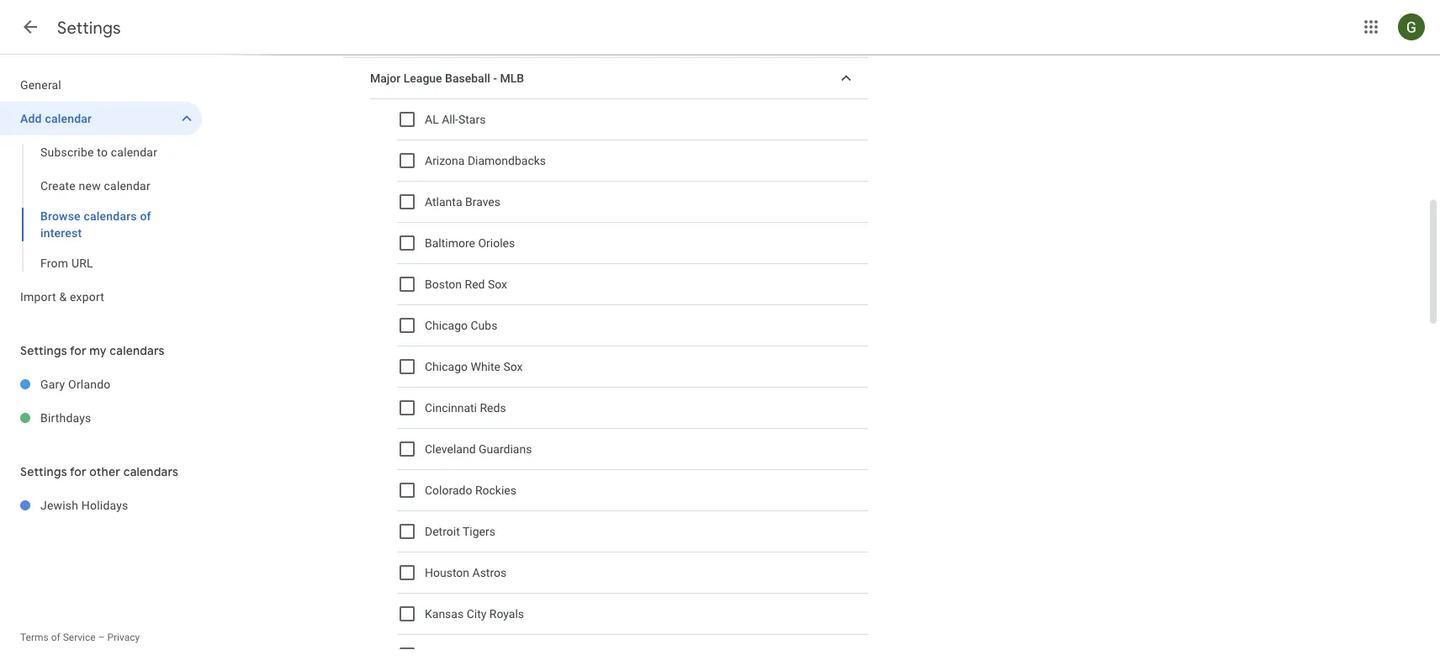 Task type: describe. For each thing, give the bounding box(es) containing it.
city
[[467, 607, 487, 621]]

chicago white sox
[[425, 360, 523, 374]]

service
[[63, 632, 96, 644]]

tigers
[[463, 525, 495, 539]]

0 horizontal spatial of
[[51, 632, 60, 644]]

to
[[97, 145, 108, 159]]

terms
[[20, 632, 49, 644]]

al all-stars
[[425, 113, 486, 126]]

calendar for create new calendar
[[104, 179, 150, 193]]

cleveland
[[425, 442, 476, 456]]

detroit
[[425, 525, 460, 539]]

rockies
[[475, 484, 517, 497]]

subscribe
[[40, 145, 94, 159]]

chicago for chicago white sox
[[425, 360, 468, 374]]

export
[[70, 290, 104, 304]]

boston
[[425, 277, 462, 291]]

orioles
[[478, 236, 515, 250]]

astros
[[472, 566, 507, 580]]

general
[[20, 78, 61, 92]]

import
[[20, 290, 56, 304]]

calendar inside add calendar tree item
[[45, 111, 92, 125]]

houston
[[425, 566, 470, 580]]

cubs
[[471, 319, 498, 333]]

chicago for chicago cubs
[[425, 319, 468, 333]]

atlanta braves
[[425, 195, 501, 209]]

orlando
[[68, 377, 111, 391]]

birthdays link
[[40, 401, 202, 435]]

go back image
[[20, 17, 40, 37]]

jewish holidays link
[[40, 489, 202, 522]]

holidays
[[81, 498, 128, 512]]

group containing subscribe to calendar
[[0, 135, 202, 280]]

major league baseball - mlb
[[370, 71, 524, 85]]

browse calendars of interest
[[40, 209, 151, 240]]

royals
[[489, 607, 524, 621]]

calendars inside browse calendars of interest
[[84, 209, 137, 223]]

browse
[[40, 209, 81, 223]]

stars
[[458, 113, 486, 126]]

tree containing general
[[0, 68, 202, 314]]

add calendar
[[20, 111, 92, 125]]

settings for settings for other calendars
[[20, 464, 67, 480]]

import & export
[[20, 290, 104, 304]]

chicago cubs
[[425, 319, 498, 333]]

settings for my calendars tree
[[0, 368, 202, 435]]



Task type: vqa. For each thing, say whether or not it's contained in the screenshot.
3 February element
no



Task type: locate. For each thing, give the bounding box(es) containing it.
terms of service link
[[20, 632, 96, 644]]

2 for from the top
[[70, 464, 86, 480]]

calendars up jewish holidays link
[[123, 464, 178, 480]]

houston astros
[[425, 566, 507, 580]]

1 horizontal spatial of
[[140, 209, 151, 223]]

settings for settings for my calendars
[[20, 343, 67, 358]]

for for my
[[70, 343, 86, 358]]

calendars for other
[[123, 464, 178, 480]]

white
[[471, 360, 501, 374]]

privacy link
[[107, 632, 140, 644]]

atlanta
[[425, 195, 462, 209]]

mlb
[[500, 71, 524, 85]]

of
[[140, 209, 151, 223], [51, 632, 60, 644]]

-
[[493, 71, 497, 85]]

calendars down create new calendar
[[84, 209, 137, 223]]

jewish holidays
[[40, 498, 128, 512]]

colorado
[[425, 484, 472, 497]]

0 vertical spatial settings
[[57, 17, 121, 38]]

tree item
[[343, 17, 868, 58]]

settings for my calendars
[[20, 343, 165, 358]]

add
[[20, 111, 42, 125]]

detroit tigers
[[425, 525, 495, 539]]

league
[[404, 71, 442, 85]]

baseball
[[445, 71, 490, 85]]

&
[[59, 290, 67, 304]]

from url
[[40, 256, 93, 270]]

gary
[[40, 377, 65, 391]]

baltimore orioles
[[425, 236, 515, 250]]

my
[[89, 343, 107, 358]]

sox for boston red sox
[[488, 277, 507, 291]]

settings right go back image
[[57, 17, 121, 38]]

0 vertical spatial calendar
[[45, 111, 92, 125]]

braves
[[465, 195, 501, 209]]

0 vertical spatial chicago
[[425, 319, 468, 333]]

settings for settings
[[57, 17, 121, 38]]

other
[[89, 464, 120, 480]]

group
[[0, 135, 202, 280]]

1 vertical spatial calendars
[[110, 343, 165, 358]]

0 vertical spatial of
[[140, 209, 151, 223]]

from
[[40, 256, 68, 270]]

al
[[425, 113, 439, 126]]

settings
[[57, 17, 121, 38], [20, 343, 67, 358], [20, 464, 67, 480]]

boston red sox
[[425, 277, 507, 291]]

calendar for subscribe to calendar
[[111, 145, 157, 159]]

create
[[40, 179, 76, 193]]

calendar right to
[[111, 145, 157, 159]]

calendars for my
[[110, 343, 165, 358]]

calendars right my at the left bottom
[[110, 343, 165, 358]]

calendar
[[45, 111, 92, 125], [111, 145, 157, 159], [104, 179, 150, 193]]

subscribe to calendar
[[40, 145, 157, 159]]

privacy
[[107, 632, 140, 644]]

birthdays
[[40, 411, 91, 425]]

of down create new calendar
[[140, 209, 151, 223]]

settings for other calendars
[[20, 464, 178, 480]]

tree
[[0, 68, 202, 314]]

1 for from the top
[[70, 343, 86, 358]]

2 chicago from the top
[[425, 360, 468, 374]]

1 chicago from the top
[[425, 319, 468, 333]]

gary orlando
[[40, 377, 111, 391]]

for left the other
[[70, 464, 86, 480]]

of right terms
[[51, 632, 60, 644]]

1 vertical spatial settings
[[20, 343, 67, 358]]

major
[[370, 71, 401, 85]]

kansas city royals
[[425, 607, 524, 621]]

sox right red
[[488, 277, 507, 291]]

for
[[70, 343, 86, 358], [70, 464, 86, 480]]

reds
[[480, 401, 506, 415]]

arizona diamondbacks
[[425, 154, 546, 168]]

colorado rockies
[[425, 484, 517, 497]]

url
[[71, 256, 93, 270]]

1 vertical spatial chicago
[[425, 360, 468, 374]]

create new calendar
[[40, 179, 150, 193]]

0 vertical spatial calendars
[[84, 209, 137, 223]]

add calendar tree item
[[0, 102, 202, 135]]

red
[[465, 277, 485, 291]]

1 vertical spatial of
[[51, 632, 60, 644]]

2 vertical spatial calendars
[[123, 464, 178, 480]]

settings heading
[[57, 17, 121, 38]]

sox for chicago white sox
[[504, 360, 523, 374]]

jewish holidays tree item
[[0, 489, 202, 522]]

diamondbacks
[[468, 154, 546, 168]]

1 vertical spatial calendar
[[111, 145, 157, 159]]

birthdays tree item
[[0, 401, 202, 435]]

for for other
[[70, 464, 86, 480]]

terms of service – privacy
[[20, 632, 140, 644]]

calendar up subscribe
[[45, 111, 92, 125]]

new
[[79, 179, 101, 193]]

settings up gary in the left of the page
[[20, 343, 67, 358]]

of inside browse calendars of interest
[[140, 209, 151, 223]]

guardians
[[479, 442, 532, 456]]

sox right white
[[504, 360, 523, 374]]

arizona
[[425, 154, 465, 168]]

1 vertical spatial for
[[70, 464, 86, 480]]

jewish
[[40, 498, 78, 512]]

chicago left white
[[425, 360, 468, 374]]

1 vertical spatial sox
[[504, 360, 523, 374]]

calendars
[[84, 209, 137, 223], [110, 343, 165, 358], [123, 464, 178, 480]]

kansas
[[425, 607, 464, 621]]

calendar right the 'new'
[[104, 179, 150, 193]]

interest
[[40, 226, 82, 240]]

cleveland guardians
[[425, 442, 532, 456]]

chicago left 'cubs'
[[425, 319, 468, 333]]

sox
[[488, 277, 507, 291], [504, 360, 523, 374]]

major league baseball - mlb tree item
[[370, 58, 868, 99]]

settings up jewish
[[20, 464, 67, 480]]

cincinnati reds
[[425, 401, 506, 415]]

cincinnati
[[425, 401, 477, 415]]

all-
[[442, 113, 458, 126]]

0 vertical spatial sox
[[488, 277, 507, 291]]

0 vertical spatial for
[[70, 343, 86, 358]]

–
[[98, 632, 105, 644]]

baltimore
[[425, 236, 475, 250]]

gary orlando tree item
[[0, 368, 202, 401]]

chicago
[[425, 319, 468, 333], [425, 360, 468, 374]]

for left my at the left bottom
[[70, 343, 86, 358]]

2 vertical spatial settings
[[20, 464, 67, 480]]

2 vertical spatial calendar
[[104, 179, 150, 193]]



